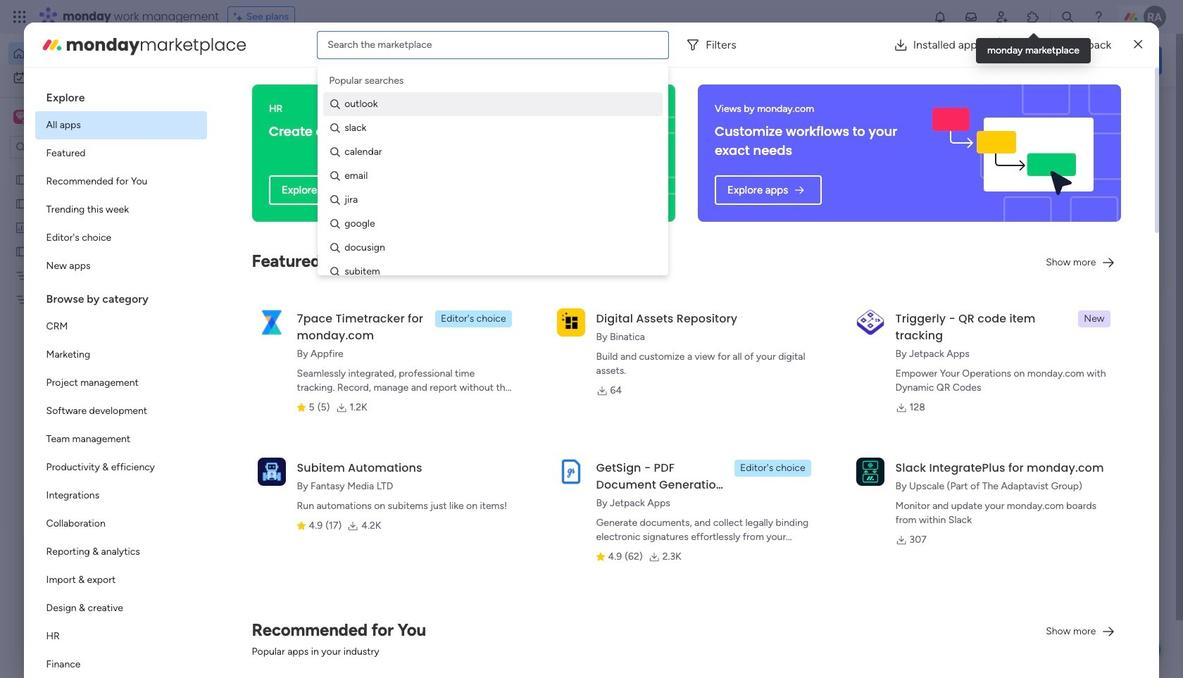 Task type: locate. For each thing, give the bounding box(es) containing it.
public dashboard image
[[15, 221, 28, 234]]

public board image
[[15, 173, 28, 186], [15, 244, 28, 258], [235, 257, 251, 273]]

list box
[[35, 79, 207, 679], [0, 165, 180, 501]]

monday marketplace image
[[41, 33, 63, 56]]

0 horizontal spatial banner logo image
[[476, 85, 659, 222]]

workspace selection element
[[13, 109, 118, 127]]

Search in workspace field
[[30, 139, 118, 155]]

monday marketplace image
[[1027, 10, 1041, 24]]

1 heading from the top
[[35, 79, 207, 111]]

1 horizontal spatial banner logo image
[[922, 85, 1105, 222]]

banner logo image
[[476, 85, 659, 222], [922, 85, 1105, 222]]

workspace image
[[13, 109, 27, 125], [16, 109, 25, 125], [250, 625, 266, 650]]

notifications image
[[934, 10, 948, 24]]

public board image
[[15, 197, 28, 210]]

option
[[8, 42, 171, 65], [8, 66, 171, 89], [35, 111, 207, 140], [35, 140, 207, 168], [0, 167, 180, 169], [35, 168, 207, 196], [35, 196, 207, 224], [35, 224, 207, 252], [35, 252, 207, 280], [35, 313, 207, 341], [35, 341, 207, 369], [35, 369, 207, 397], [35, 397, 207, 426], [35, 426, 207, 454], [35, 454, 207, 482], [35, 482, 207, 510], [35, 510, 207, 538], [35, 538, 207, 566], [35, 566, 207, 595], [35, 595, 207, 623], [35, 623, 207, 651], [35, 651, 207, 679]]

1 vertical spatial heading
[[35, 280, 207, 313]]

2 heading from the top
[[35, 280, 207, 313]]

1 vertical spatial component image
[[285, 641, 297, 654]]

heading
[[35, 79, 207, 111], [35, 280, 207, 313]]

1 banner logo image from the left
[[476, 85, 659, 222]]

component image
[[466, 279, 478, 292], [285, 641, 297, 654]]

v2 bolt switch image
[[1072, 52, 1081, 68]]

0 horizontal spatial component image
[[285, 641, 297, 654]]

0 vertical spatial component image
[[466, 279, 478, 292]]

add to favorites image
[[648, 258, 662, 272]]

app logo image
[[258, 308, 286, 337], [557, 308, 585, 337], [857, 308, 885, 337], [258, 458, 286, 486], [557, 458, 585, 486], [857, 458, 885, 486]]

update feed image
[[965, 10, 979, 24]]

workspace image
[[241, 620, 275, 654]]

v2 user feedback image
[[963, 52, 973, 68]]

0 vertical spatial heading
[[35, 79, 207, 111]]



Task type: vqa. For each thing, say whether or not it's contained in the screenshot.
"heading"
yes



Task type: describe. For each thing, give the bounding box(es) containing it.
contact sales element
[[951, 472, 1163, 528]]

getting started element
[[951, 336, 1163, 393]]

dapulse x slim image
[[1135, 36, 1143, 53]]

public board image inside the quick search results list box
[[235, 257, 251, 273]]

search everything image
[[1061, 10, 1075, 24]]

2 banner logo image from the left
[[922, 85, 1105, 222]]

templates image image
[[964, 106, 1150, 204]]

workspace image inside image
[[250, 625, 266, 650]]

help center element
[[951, 404, 1163, 460]]

1 horizontal spatial component image
[[466, 279, 478, 292]]

invite members image
[[996, 10, 1010, 24]]

select product image
[[13, 10, 27, 24]]

ruby anderson image
[[1144, 6, 1167, 28]]

see plans image
[[234, 9, 246, 25]]

help image
[[1092, 10, 1106, 24]]

quick search results list box
[[218, 132, 917, 491]]



